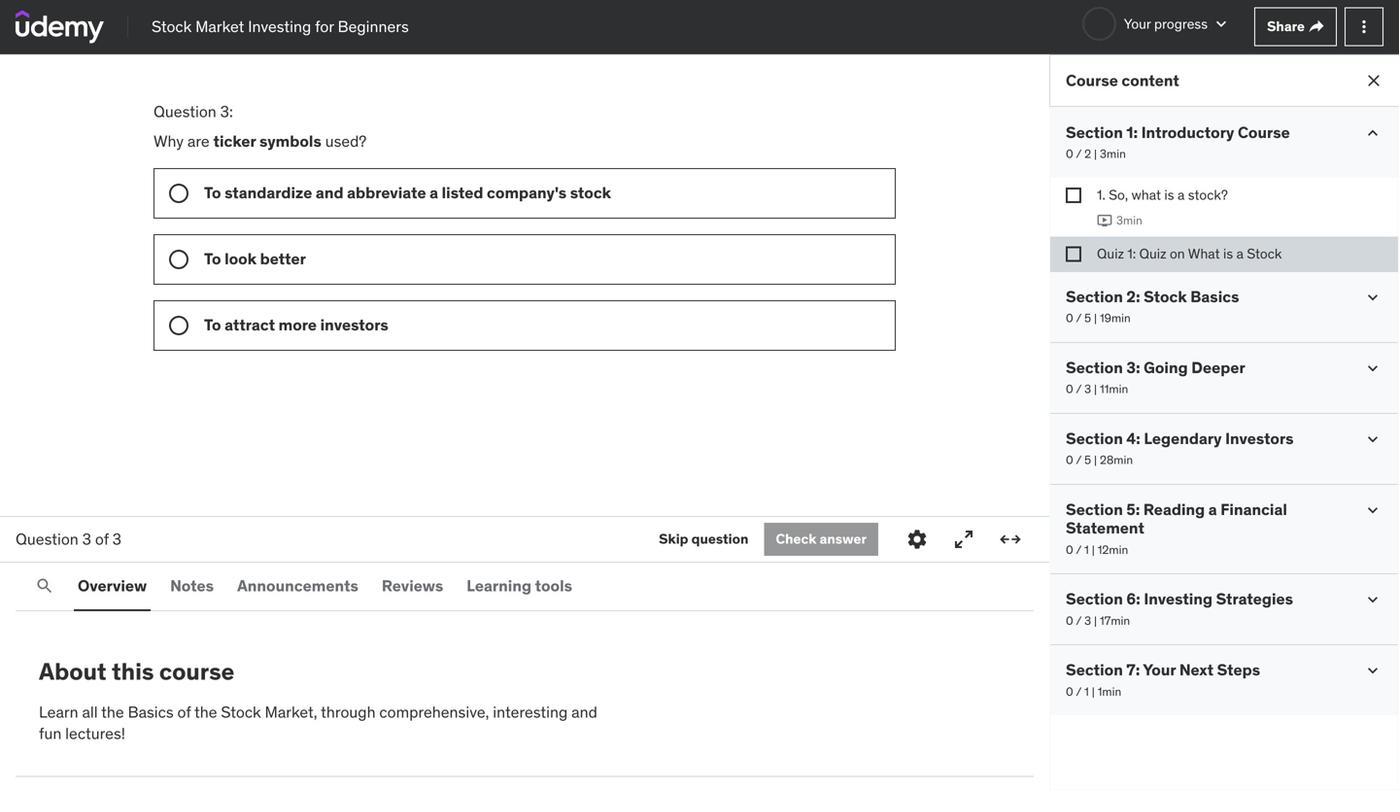 Task type: locate. For each thing, give the bounding box(es) containing it.
0 for section 1: introductory course
[[1066, 146, 1074, 162]]

course inside section 1: introductory course 0 / 2 | 3min
[[1238, 122, 1290, 142]]

3 section from the top
[[1066, 358, 1123, 378]]

| for section 1: introductory course
[[1094, 146, 1097, 162]]

2 / from the top
[[1076, 311, 1082, 326]]

overview
[[78, 576, 147, 596]]

section inside section 5: reading a financial statement 0 / 1 | 12min
[[1066, 499, 1123, 519]]

| left 12min on the bottom right of page
[[1092, 542, 1095, 557]]

abbreviate
[[347, 183, 426, 202]]

and
[[316, 183, 344, 202], [572, 702, 598, 722]]

stock left market,
[[221, 702, 261, 722]]

2:
[[1127, 287, 1141, 307]]

| inside section 6: investing strategies 0 / 3 | 17min
[[1094, 613, 1097, 628]]

1 vertical spatial your
[[1143, 660, 1176, 680]]

0 left 2
[[1066, 146, 1074, 162]]

section left 5: on the bottom right of page
[[1066, 499, 1123, 519]]

xsmall image down xsmall icon
[[1066, 246, 1082, 262]]

3 small image from the top
[[1363, 500, 1383, 520]]

your
[[1124, 15, 1151, 32], [1143, 660, 1176, 680]]

1 / from the top
[[1076, 146, 1082, 162]]

/ left 2
[[1076, 146, 1082, 162]]

1: up 2:
[[1128, 245, 1136, 262]]

1 left 12min on the bottom right of page
[[1085, 542, 1089, 557]]

0 left 17min
[[1066, 613, 1074, 628]]

is
[[1165, 186, 1175, 204], [1224, 245, 1233, 262]]

1 0 from the top
[[1066, 146, 1074, 162]]

1: down course content
[[1127, 122, 1138, 142]]

used?
[[325, 131, 367, 151]]

question
[[692, 530, 749, 548]]

0 vertical spatial 1
[[1085, 542, 1089, 557]]

investing for strategies
[[1144, 589, 1213, 609]]

basics inside the learn all the basics of the stock market, through comprehensive, interesting and fun lectures!
[[128, 702, 174, 722]]

1 inside 'section 7: your next steps 0 / 1 | 1min'
[[1085, 684, 1089, 699]]

0 horizontal spatial investing
[[248, 16, 311, 36]]

3 inside section 6: investing strategies 0 / 3 | 17min
[[1085, 613, 1091, 628]]

section 3: going deeper 0 / 3 | 11min
[[1066, 358, 1246, 397]]

1 horizontal spatial of
[[177, 702, 191, 722]]

/ left 19min
[[1076, 311, 1082, 326]]

a left stock?
[[1178, 186, 1185, 204]]

0 horizontal spatial xsmall image
[[1066, 246, 1082, 262]]

2
[[1085, 146, 1091, 162]]

28min
[[1100, 453, 1133, 468]]

share
[[1267, 18, 1305, 35]]

| left 19min
[[1094, 311, 1097, 326]]

section for section 2: stock basics
[[1066, 287, 1123, 307]]

0 inside section 6: investing strategies 0 / 3 | 17min
[[1066, 613, 1074, 628]]

section inside 'section 7: your next steps 0 / 1 | 1min'
[[1066, 660, 1123, 680]]

market,
[[265, 702, 317, 722]]

symbols
[[260, 131, 322, 151]]

5
[[1085, 311, 1091, 326], [1085, 453, 1091, 468]]

5 inside section 4: legendary investors 0 / 5 | 28min
[[1085, 453, 1091, 468]]

section for section 7: your next steps
[[1066, 660, 1123, 680]]

/ inside section 6: investing strategies 0 / 3 | 17min
[[1076, 613, 1082, 628]]

1 small image from the top
[[1363, 123, 1383, 143]]

0 vertical spatial basics
[[1191, 287, 1240, 307]]

6 section from the top
[[1066, 589, 1123, 609]]

1 vertical spatial 3min
[[1117, 213, 1143, 228]]

| left 11min
[[1094, 382, 1097, 397]]

and down used?
[[316, 183, 344, 202]]

5 0 from the top
[[1066, 542, 1074, 557]]

/ left 17min
[[1076, 613, 1082, 628]]

section inside section 6: investing strategies 0 / 3 | 17min
[[1066, 589, 1123, 609]]

interesting
[[493, 702, 568, 722]]

introductory
[[1142, 122, 1235, 142]]

quiz 1: quiz on what is a stock
[[1097, 245, 1282, 262]]

3 / from the top
[[1076, 382, 1082, 397]]

5 section from the top
[[1066, 499, 1123, 519]]

| inside section 4: legendary investors 0 / 5 | 28min
[[1094, 453, 1097, 468]]

stock market investing for beginners
[[152, 16, 409, 36]]

section inside section 3: going deeper 0 / 3 | 11min
[[1066, 358, 1123, 378]]

1: for section
[[1127, 122, 1138, 142]]

play so, what is a stock? image
[[1097, 213, 1113, 228]]

skip
[[659, 530, 689, 548]]

0 vertical spatial your
[[1124, 15, 1151, 32]]

1 horizontal spatial is
[[1224, 245, 1233, 262]]

investors
[[1226, 429, 1294, 448]]

xsmall image inside sidebar element
[[1066, 246, 1082, 262]]

course right introductory
[[1238, 122, 1290, 142]]

to
[[204, 183, 221, 202], [204, 249, 221, 269], [204, 315, 221, 335]]

2 5 from the top
[[1085, 453, 1091, 468]]

17min
[[1100, 613, 1130, 628]]

5 inside the section 2: stock basics 0 / 5 | 19min
[[1085, 311, 1091, 326]]

statement
[[1066, 518, 1145, 538]]

basics down what at top right
[[1191, 287, 1240, 307]]

0 horizontal spatial basics
[[128, 702, 174, 722]]

overview button
[[74, 563, 151, 609]]

3: for section
[[1127, 358, 1141, 378]]

0 vertical spatial of
[[95, 529, 109, 549]]

1 vertical spatial 3:
[[1127, 358, 1141, 378]]

investing for for
[[248, 16, 311, 36]]

small image for section 3: going deeper
[[1363, 359, 1383, 378]]

a
[[430, 183, 438, 202], [1178, 186, 1185, 204], [1237, 245, 1244, 262], [1209, 499, 1217, 519]]

3min right play so, what is a stock? icon
[[1117, 213, 1143, 228]]

6 0 from the top
[[1066, 613, 1074, 628]]

5 / from the top
[[1076, 542, 1082, 557]]

xsmall image
[[1309, 19, 1325, 34], [1066, 246, 1082, 262]]

1 horizontal spatial the
[[194, 702, 217, 722]]

5 for section 4: legendary investors
[[1085, 453, 1091, 468]]

4 0 from the top
[[1066, 453, 1074, 468]]

0 for section 4: legendary investors
[[1066, 453, 1074, 468]]

your left progress
[[1124, 15, 1151, 32]]

1 vertical spatial course
[[1238, 122, 1290, 142]]

quiz down play so, what is a stock? icon
[[1097, 245, 1124, 262]]

learn all the basics of the stock market, through comprehensive, interesting and fun lectures!
[[39, 702, 598, 744]]

/ inside section 4: legendary investors 0 / 5 | 28min
[[1076, 453, 1082, 468]]

0 vertical spatial investing
[[248, 16, 311, 36]]

small image for section 5: reading a financial statement
[[1363, 500, 1383, 520]]

1. so, what is a stock?
[[1097, 186, 1228, 204]]

going
[[1144, 358, 1188, 378]]

notes
[[170, 576, 214, 596]]

1 vertical spatial question
[[16, 529, 79, 549]]

investing left for
[[248, 16, 311, 36]]

investing right '6:'
[[1144, 589, 1213, 609]]

section up 19min
[[1066, 287, 1123, 307]]

0 horizontal spatial question
[[16, 529, 79, 549]]

course left content at the right top of page
[[1066, 70, 1118, 90]]

section inside section 1: introductory course 0 / 2 | 3min
[[1066, 122, 1123, 142]]

group
[[154, 168, 896, 351]]

1 vertical spatial to
[[204, 249, 221, 269]]

1 vertical spatial of
[[177, 702, 191, 722]]

4 small image from the top
[[1363, 590, 1383, 609]]

quiz left the on on the top right of the page
[[1140, 245, 1167, 262]]

3: inside question 3: why are ticker symbols used?
[[220, 102, 233, 121]]

3min inside section 1: introductory course 0 / 2 | 3min
[[1100, 146, 1126, 162]]

1 vertical spatial 1
[[1085, 684, 1089, 699]]

3 inside section 3: going deeper 0 / 3 | 11min
[[1085, 382, 1091, 397]]

1 vertical spatial is
[[1224, 245, 1233, 262]]

section 7: your next steps 0 / 1 | 1min
[[1066, 660, 1261, 699]]

1 vertical spatial and
[[572, 702, 598, 722]]

2 1 from the top
[[1085, 684, 1089, 699]]

learning tools
[[467, 576, 572, 596]]

0 horizontal spatial the
[[101, 702, 124, 722]]

section up 28min at the bottom of page
[[1066, 429, 1123, 448]]

7 section from the top
[[1066, 660, 1123, 680]]

6 / from the top
[[1076, 613, 1082, 628]]

of down course
[[177, 702, 191, 722]]

1 section from the top
[[1066, 122, 1123, 142]]

| left 28min at the bottom of page
[[1094, 453, 1097, 468]]

a right what at top right
[[1237, 245, 1244, 262]]

question up are
[[154, 102, 217, 121]]

4 / from the top
[[1076, 453, 1082, 468]]

1 horizontal spatial question
[[154, 102, 217, 121]]

to standardize and abbreviate a listed company's stock
[[204, 183, 611, 202]]

1 vertical spatial basics
[[128, 702, 174, 722]]

1 horizontal spatial xsmall image
[[1309, 19, 1325, 34]]

1 horizontal spatial investing
[[1144, 589, 1213, 609]]

to down are
[[204, 183, 221, 202]]

0 vertical spatial 1:
[[1127, 122, 1138, 142]]

to look better
[[204, 249, 309, 269]]

0 vertical spatial 3min
[[1100, 146, 1126, 162]]

settings image
[[906, 528, 929, 551]]

question up search icon
[[16, 529, 79, 549]]

0
[[1066, 146, 1074, 162], [1066, 311, 1074, 326], [1066, 382, 1074, 397], [1066, 453, 1074, 468], [1066, 542, 1074, 557], [1066, 613, 1074, 628], [1066, 684, 1074, 699]]

question inside question 3: why are ticker symbols used?
[[154, 102, 217, 121]]

to left attract
[[204, 315, 221, 335]]

0 vertical spatial and
[[316, 183, 344, 202]]

small image
[[1212, 14, 1231, 34], [1363, 288, 1383, 307], [1363, 359, 1383, 378], [1363, 661, 1383, 680]]

section 2: stock basics 0 / 5 | 19min
[[1066, 287, 1240, 326]]

| left 17min
[[1094, 613, 1097, 628]]

investing
[[248, 16, 311, 36], [1144, 589, 1213, 609]]

|
[[1094, 146, 1097, 162], [1094, 311, 1097, 326], [1094, 382, 1097, 397], [1094, 453, 1097, 468], [1092, 542, 1095, 557], [1094, 613, 1097, 628], [1092, 684, 1095, 699]]

of up overview
[[95, 529, 109, 549]]

section up 11min
[[1066, 358, 1123, 378]]

3 to from the top
[[204, 315, 221, 335]]

section 3: going deeper button
[[1066, 358, 1246, 378]]

5 left 28min at the bottom of page
[[1085, 453, 1091, 468]]

section up 17min
[[1066, 589, 1123, 609]]

section 5: reading a financial statement 0 / 1 | 12min
[[1066, 499, 1288, 557]]

0 left 1min
[[1066, 684, 1074, 699]]

0 vertical spatial to
[[204, 183, 221, 202]]

a left listed
[[430, 183, 438, 202]]

0 horizontal spatial quiz
[[1097, 245, 1124, 262]]

2 0 from the top
[[1066, 311, 1074, 326]]

and right interesting
[[572, 702, 598, 722]]

3: up 11min
[[1127, 358, 1141, 378]]

1 5 from the top
[[1085, 311, 1091, 326]]

to for to standardize and abbreviate a listed company's stock
[[204, 183, 221, 202]]

1 the from the left
[[101, 702, 124, 722]]

all
[[82, 702, 98, 722]]

3min
[[1100, 146, 1126, 162], [1117, 213, 1143, 228]]

stock inside the learn all the basics of the stock market, through comprehensive, interesting and fun lectures!
[[221, 702, 261, 722]]

/ inside 'section 7: your next steps 0 / 1 | 1min'
[[1076, 684, 1082, 699]]

| for section 4: legendary investors
[[1094, 453, 1097, 468]]

section up 1min
[[1066, 660, 1123, 680]]

learning tools button
[[463, 563, 576, 609]]

1 left 1min
[[1085, 684, 1089, 699]]

2 section from the top
[[1066, 287, 1123, 307]]

xsmall image right the "share"
[[1309, 19, 1325, 34]]

investing inside section 6: investing strategies 0 / 3 | 17min
[[1144, 589, 1213, 609]]

2 small image from the top
[[1363, 429, 1383, 449]]

1: inside section 1: introductory course 0 / 2 | 3min
[[1127, 122, 1138, 142]]

/ down statement
[[1076, 542, 1082, 557]]

1 vertical spatial 1:
[[1128, 245, 1136, 262]]

reviews
[[382, 576, 443, 596]]

small image for section 1: introductory course
[[1363, 123, 1383, 143]]

0 vertical spatial xsmall image
[[1309, 19, 1325, 34]]

0 left 19min
[[1066, 311, 1074, 326]]

small image for section 7: your next steps
[[1363, 661, 1383, 680]]

0 left 11min
[[1066, 382, 1074, 397]]

stock inside the section 2: stock basics 0 / 5 | 19min
[[1144, 287, 1187, 307]]

0 inside section 5: reading a financial statement 0 / 1 | 12min
[[1066, 542, 1074, 557]]

the right all
[[101, 702, 124, 722]]

your inside 'section 7: your next steps 0 / 1 | 1min'
[[1143, 660, 1176, 680]]

is right what at top right
[[1224, 245, 1233, 262]]

of inside the learn all the basics of the stock market, through comprehensive, interesting and fun lectures!
[[177, 702, 191, 722]]

0 horizontal spatial is
[[1165, 186, 1175, 204]]

small image for section 4: legendary investors
[[1363, 429, 1383, 449]]

1 horizontal spatial and
[[572, 702, 598, 722]]

basics down about this course
[[128, 702, 174, 722]]

4 section from the top
[[1066, 429, 1123, 448]]

3min right 2
[[1100, 146, 1126, 162]]

1 to from the top
[[204, 183, 221, 202]]

7 0 from the top
[[1066, 684, 1074, 699]]

/ inside the section 2: stock basics 0 / 5 | 19min
[[1076, 311, 1082, 326]]

/ left 11min
[[1076, 382, 1082, 397]]

ticker
[[213, 131, 256, 151]]

5 left 19min
[[1085, 311, 1091, 326]]

question 3 of 3
[[16, 529, 122, 549]]

0 vertical spatial question
[[154, 102, 217, 121]]

0 inside section 4: legendary investors 0 / 5 | 28min
[[1066, 453, 1074, 468]]

1:
[[1127, 122, 1138, 142], [1128, 245, 1136, 262]]

lectures!
[[65, 724, 125, 744]]

0 inside the section 2: stock basics 0 / 5 | 19min
[[1066, 311, 1074, 326]]

the
[[101, 702, 124, 722], [194, 702, 217, 722]]

what
[[1188, 245, 1220, 262]]

1 vertical spatial investing
[[1144, 589, 1213, 609]]

3: inside section 3: going deeper 0 / 3 | 11min
[[1127, 358, 1141, 378]]

0 vertical spatial 3:
[[220, 102, 233, 121]]

1 horizontal spatial quiz
[[1140, 245, 1167, 262]]

0 horizontal spatial 3:
[[220, 102, 233, 121]]

skip question
[[659, 530, 749, 548]]

stock
[[570, 183, 611, 202]]

stock inside stock market investing for beginners link
[[152, 16, 192, 36]]

section up 2
[[1066, 122, 1123, 142]]

/ left 1min
[[1076, 684, 1082, 699]]

0 vertical spatial course
[[1066, 70, 1118, 90]]

/ left 28min at the bottom of page
[[1076, 453, 1082, 468]]

3: for question
[[220, 102, 233, 121]]

fullscreen image
[[952, 528, 976, 551]]

| inside section 1: introductory course 0 / 2 | 3min
[[1094, 146, 1097, 162]]

section for section 5: reading a financial statement
[[1066, 499, 1123, 519]]

is right "what"
[[1165, 186, 1175, 204]]

2 vertical spatial to
[[204, 315, 221, 335]]

basics for stock
[[1191, 287, 1240, 307]]

0 inside section 1: introductory course 0 / 2 | 3min
[[1066, 146, 1074, 162]]

0 down statement
[[1066, 542, 1074, 557]]

| right 2
[[1094, 146, 1097, 162]]

to left look
[[204, 249, 221, 269]]

3 0 from the top
[[1066, 382, 1074, 397]]

of
[[95, 529, 109, 549], [177, 702, 191, 722]]

/ inside section 1: introductory course 0 / 2 | 3min
[[1076, 146, 1082, 162]]

stock right 2:
[[1144, 287, 1187, 307]]

section inside section 4: legendary investors 0 / 5 | 28min
[[1066, 429, 1123, 448]]

1 horizontal spatial 3:
[[1127, 358, 1141, 378]]

to attract more investors
[[204, 315, 392, 335]]

2 to from the top
[[204, 249, 221, 269]]

section inside the section 2: stock basics 0 / 5 | 19min
[[1066, 287, 1123, 307]]

small image
[[1363, 123, 1383, 143], [1363, 429, 1383, 449], [1363, 500, 1383, 520], [1363, 590, 1383, 609]]

basics inside the section 2: stock basics 0 / 5 | 19min
[[1191, 287, 1240, 307]]

section for section 1: introductory course
[[1066, 122, 1123, 142]]

a right reading
[[1209, 499, 1217, 519]]

| inside section 5: reading a financial statement 0 / 1 | 12min
[[1092, 542, 1095, 557]]

the down course
[[194, 702, 217, 722]]

section 2: stock basics button
[[1066, 287, 1240, 307]]

stock left market
[[152, 16, 192, 36]]

7 / from the top
[[1076, 684, 1082, 699]]

quiz
[[1097, 245, 1124, 262], [1140, 245, 1167, 262]]

your right 7:
[[1143, 660, 1176, 680]]

0 left 28min at the bottom of page
[[1066, 453, 1074, 468]]

/
[[1076, 146, 1082, 162], [1076, 311, 1082, 326], [1076, 382, 1082, 397], [1076, 453, 1082, 468], [1076, 542, 1082, 557], [1076, 613, 1082, 628], [1076, 684, 1082, 699]]

so,
[[1109, 186, 1128, 204]]

0 for section 2: stock basics
[[1066, 311, 1074, 326]]

section 6: investing strategies 0 / 3 | 17min
[[1066, 589, 1294, 628]]

3: up ticker
[[220, 102, 233, 121]]

11min
[[1100, 382, 1129, 397]]

1 1 from the top
[[1085, 542, 1089, 557]]

close course content sidebar image
[[1364, 71, 1384, 90]]

1
[[1085, 542, 1089, 557], [1085, 684, 1089, 699]]

0 for section 3: going deeper
[[1066, 382, 1074, 397]]

1 vertical spatial xsmall image
[[1066, 246, 1082, 262]]

/ inside section 3: going deeper 0 / 3 | 11min
[[1076, 382, 1082, 397]]

| inside the section 2: stock basics 0 / 5 | 19min
[[1094, 311, 1097, 326]]

xsmall image inside the "share" button
[[1309, 19, 1325, 34]]

0 horizontal spatial course
[[1066, 70, 1118, 90]]

| left 1min
[[1092, 684, 1095, 699]]

0 inside section 3: going deeper 0 / 3 | 11min
[[1066, 382, 1074, 397]]

course
[[1066, 70, 1118, 90], [1238, 122, 1290, 142]]

1 horizontal spatial course
[[1238, 122, 1290, 142]]

course content
[[1066, 70, 1180, 90]]

more
[[279, 315, 317, 335]]

1 vertical spatial 5
[[1085, 453, 1091, 468]]

basics
[[1191, 287, 1240, 307], [128, 702, 174, 722]]

investors
[[320, 315, 389, 335]]

| inside section 3: going deeper 0 / 3 | 11min
[[1094, 382, 1097, 397]]

1 horizontal spatial basics
[[1191, 287, 1240, 307]]

0 vertical spatial 5
[[1085, 311, 1091, 326]]



Task type: vqa. For each thing, say whether or not it's contained in the screenshot.
The & within Photography & Video link
no



Task type: describe. For each thing, give the bounding box(es) containing it.
tools
[[535, 576, 572, 596]]

answer
[[820, 530, 867, 548]]

0 horizontal spatial and
[[316, 183, 344, 202]]

2 the from the left
[[194, 702, 217, 722]]

| for section 2: stock basics
[[1094, 311, 1097, 326]]

company's
[[487, 183, 567, 202]]

and inside the learn all the basics of the stock market, through comprehensive, interesting and fun lectures!
[[572, 702, 598, 722]]

1 inside section 5: reading a financial statement 0 / 1 | 12min
[[1085, 542, 1089, 557]]

0 vertical spatial is
[[1165, 186, 1175, 204]]

this
[[112, 657, 154, 686]]

1min
[[1098, 684, 1122, 699]]

small image inside your progress dropdown button
[[1212, 14, 1231, 34]]

learning
[[467, 576, 532, 596]]

actions image
[[1355, 17, 1374, 36]]

7:
[[1127, 660, 1140, 680]]

are
[[187, 131, 210, 151]]

about this course
[[39, 657, 235, 686]]

your progress
[[1124, 15, 1208, 32]]

/ for section 6: investing strategies
[[1076, 613, 1082, 628]]

udemy image
[[16, 10, 104, 43]]

reviews button
[[378, 563, 447, 609]]

attract
[[225, 315, 275, 335]]

strategies
[[1216, 589, 1294, 609]]

skip question button
[[659, 523, 749, 556]]

your progress button
[[1082, 7, 1231, 41]]

section 1: introductory course button
[[1066, 122, 1290, 142]]

stock market investing for beginners link
[[152, 16, 409, 38]]

0 inside 'section 7: your next steps 0 / 1 | 1min'
[[1066, 684, 1074, 699]]

/ for section 4: legendary investors
[[1076, 453, 1082, 468]]

market
[[195, 16, 244, 36]]

content
[[1122, 70, 1180, 90]]

12min
[[1098, 542, 1128, 557]]

fun
[[39, 724, 62, 744]]

financial
[[1221, 499, 1288, 519]]

notes button
[[166, 563, 218, 609]]

xsmall image
[[1066, 188, 1082, 203]]

question for question 3 of 3
[[16, 529, 79, 549]]

| inside 'section 7: your next steps 0 / 1 | 1min'
[[1092, 684, 1095, 699]]

course
[[159, 657, 235, 686]]

listed
[[442, 183, 483, 202]]

small image for section 6: investing strategies
[[1363, 590, 1383, 609]]

basics for the
[[128, 702, 174, 722]]

better
[[260, 249, 306, 269]]

to for to attract more investors
[[204, 315, 221, 335]]

section 6: investing strategies button
[[1066, 589, 1294, 609]]

small image for section 2: stock basics
[[1363, 288, 1383, 307]]

through
[[321, 702, 376, 722]]

question 3: why are ticker symbols used?
[[154, 102, 367, 151]]

section for section 4: legendary investors
[[1066, 429, 1123, 448]]

/ inside section 5: reading a financial statement 0 / 1 | 12min
[[1076, 542, 1082, 557]]

| for section 3: going deeper
[[1094, 382, 1097, 397]]

stock?
[[1188, 186, 1228, 204]]

group containing to standardize and abbreviate a listed company's stock
[[154, 168, 896, 351]]

progress
[[1154, 15, 1208, 32]]

1.
[[1097, 186, 1106, 204]]

beginners
[[338, 16, 409, 36]]

section 4: legendary investors button
[[1066, 429, 1294, 448]]

why
[[154, 131, 184, 151]]

4:
[[1127, 429, 1141, 448]]

expanded view image
[[999, 528, 1022, 551]]

section for section 3: going deeper
[[1066, 358, 1123, 378]]

1: for quiz
[[1128, 245, 1136, 262]]

share button
[[1255, 7, 1337, 46]]

check
[[776, 530, 817, 548]]

1 quiz from the left
[[1097, 245, 1124, 262]]

/ for section 2: stock basics
[[1076, 311, 1082, 326]]

next
[[1180, 660, 1214, 680]]

6:
[[1127, 589, 1141, 609]]

your inside dropdown button
[[1124, 15, 1151, 32]]

section 1: introductory course 0 / 2 | 3min
[[1066, 122, 1290, 162]]

to for to look better
[[204, 249, 221, 269]]

learn
[[39, 702, 78, 722]]

check answer button
[[764, 523, 879, 556]]

question for question 3: why are ticker symbols used?
[[154, 102, 217, 121]]

0 for section 6: investing strategies
[[1066, 613, 1074, 628]]

steps
[[1217, 660, 1261, 680]]

what
[[1132, 186, 1161, 204]]

announcements
[[237, 576, 359, 596]]

comprehensive,
[[379, 702, 489, 722]]

for
[[315, 16, 334, 36]]

2 quiz from the left
[[1140, 245, 1167, 262]]

legendary
[[1144, 429, 1222, 448]]

standardize
[[225, 183, 312, 202]]

a inside section 5: reading a financial statement 0 / 1 | 12min
[[1209, 499, 1217, 519]]

deeper
[[1192, 358, 1246, 378]]

stock right what at top right
[[1247, 245, 1282, 262]]

section 4: legendary investors 0 / 5 | 28min
[[1066, 429, 1294, 468]]

5 for section 2: stock basics
[[1085, 311, 1091, 326]]

about
[[39, 657, 107, 686]]

| for section 6: investing strategies
[[1094, 613, 1097, 628]]

5:
[[1127, 499, 1140, 519]]

look
[[225, 249, 257, 269]]

sidebar element
[[1050, 54, 1399, 790]]

/ for section 3: going deeper
[[1076, 382, 1082, 397]]

on
[[1170, 245, 1185, 262]]

section for section 6: investing strategies
[[1066, 589, 1123, 609]]

search image
[[35, 576, 54, 596]]

announcements button
[[233, 563, 362, 609]]

0 horizontal spatial of
[[95, 529, 109, 549]]

/ for section 1: introductory course
[[1076, 146, 1082, 162]]

section 5: reading a financial statement button
[[1066, 499, 1348, 538]]

19min
[[1100, 311, 1131, 326]]

check answer
[[776, 530, 867, 548]]



